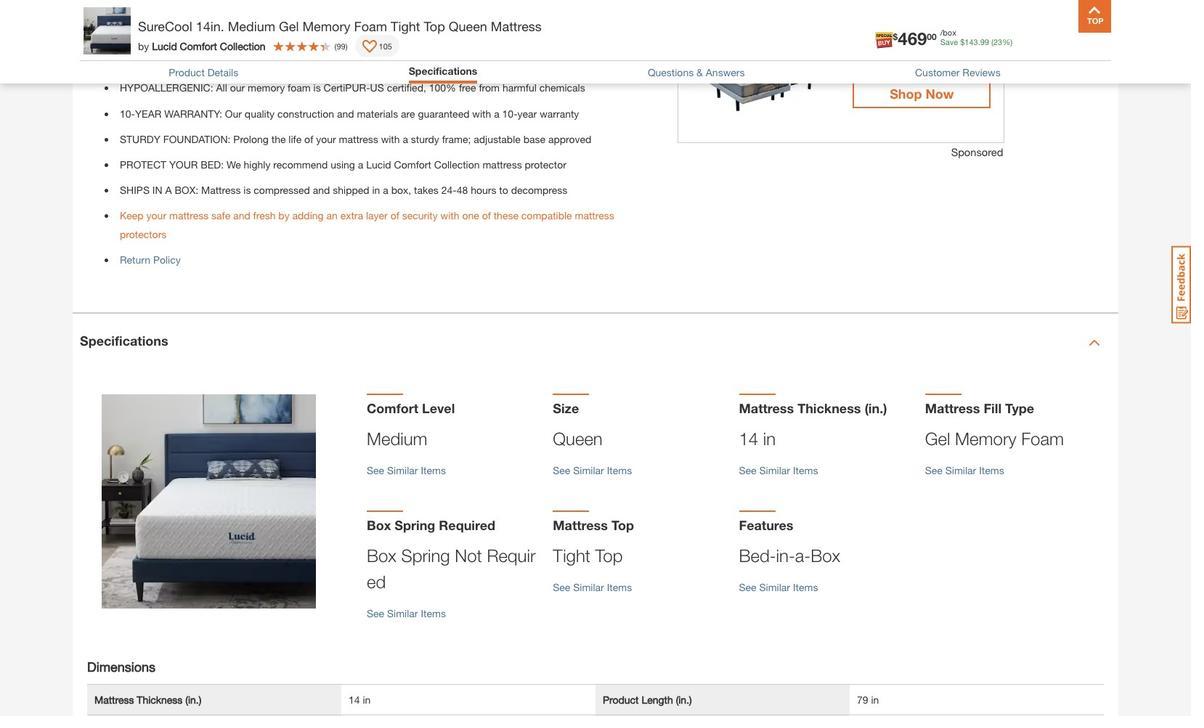 Task type: vqa. For each thing, say whether or not it's contained in the screenshot.


Task type: locate. For each thing, give the bounding box(es) containing it.
1 horizontal spatial the
[[408, 5, 422, 17]]

approved
[[548, 133, 591, 145]]

with down from at the top left of the page
[[472, 107, 491, 120]]

guaranteed
[[418, 107, 470, 120]]

items down a-
[[793, 581, 818, 593]]

10-
[[120, 107, 135, 120], [502, 107, 518, 120]]

1 horizontal spatial 10-
[[502, 107, 518, 120]]

00
[[927, 31, 937, 42]]

foam up construction at the left top
[[288, 82, 311, 94]]

1 vertical spatial helps
[[350, 56, 375, 68]]

similar up box spring required
[[387, 464, 418, 476]]

1 horizontal spatial tight
[[553, 545, 590, 566]]

a
[[494, 107, 499, 120], [403, 133, 408, 145], [358, 158, 363, 171], [383, 184, 388, 196]]

protect
[[120, 158, 166, 171]]

(
[[991, 37, 993, 46], [334, 41, 337, 50]]

see similar items up mattress top
[[553, 464, 632, 476]]

1 vertical spatial for
[[482, 56, 494, 68]]

1 horizontal spatial 14 in
[[739, 428, 776, 449]]

shoulders
[[507, 31, 551, 43]]

0 horizontal spatial is
[[244, 184, 251, 196]]

mattress down 10-year warranty: our quality construction and materials are guaranteed with a 10-year warranty
[[339, 133, 378, 145]]

see down comfort level
[[367, 464, 384, 476]]

see similar items down gel memory foam
[[925, 464, 1004, 476]]

by up moisture
[[138, 40, 149, 52]]

0 vertical spatial the
[[408, 5, 422, 17]]

see for box spring not requir ed
[[367, 607, 384, 619]]

1 vertical spatial comfort
[[394, 158, 431, 171]]

shop now
[[890, 86, 954, 102]]

answers
[[706, 66, 745, 78]]

similar down in-
[[759, 581, 790, 593]]

details
[[207, 66, 238, 78]]

foam down "type"
[[1021, 428, 1064, 449]]

with
[[472, 107, 491, 120], [381, 133, 400, 145], [441, 209, 459, 222]]

comfort up wicking:
[[180, 40, 217, 52]]

comfort level
[[367, 400, 455, 416]]

$ right 'save'
[[960, 37, 965, 46]]

$ left the 24
[[893, 31, 898, 42]]

shop
[[890, 86, 922, 102]]

spring left required at the left
[[395, 517, 435, 533]]

foundation:
[[163, 133, 231, 145]]

0 vertical spatial collection
[[220, 40, 265, 52]]

0 vertical spatial 14 in
[[739, 428, 776, 449]]

required
[[439, 517, 495, 533]]

0 horizontal spatial foam
[[354, 18, 387, 34]]

2 vertical spatial comfort
[[367, 400, 418, 416]]

and right the safe
[[233, 209, 250, 222]]

helps for align
[[360, 31, 384, 43]]

your right the 'align'
[[412, 31, 432, 43]]

foam down throughout
[[354, 18, 387, 34]]

see down gel memory foam
[[925, 464, 943, 476]]

mattress down adjustable
[[483, 158, 522, 171]]

0 vertical spatial lucid
[[152, 40, 177, 52]]

see up features
[[739, 464, 756, 476]]

$ inside $ 469 00
[[893, 31, 898, 42]]

by right the fresh
[[278, 209, 290, 222]]

0 vertical spatial gel
[[279, 18, 299, 34]]

1 horizontal spatial gel
[[925, 428, 950, 449]]

items up mattress top
[[607, 464, 632, 476]]

is down fabric
[[313, 82, 321, 94]]

decompress
[[511, 184, 567, 196]]

similar down tight top
[[573, 581, 604, 593]]

of right the one
[[482, 209, 491, 222]]

items up features
[[793, 464, 818, 476]]

us
[[370, 82, 384, 94]]

not
[[455, 545, 482, 566]]

queen down size
[[553, 428, 603, 449]]

1 horizontal spatial 99
[[980, 37, 989, 46]]

1 horizontal spatial $
[[960, 37, 965, 46]]

items for box spring not requir ed
[[421, 607, 446, 619]]

see similar items down in-
[[739, 581, 818, 593]]

similar for 14 in
[[759, 464, 790, 476]]

mattress
[[339, 133, 378, 145], [483, 158, 522, 171], [169, 209, 209, 222], [575, 209, 614, 222]]

foam for memory
[[288, 82, 311, 94]]

see down bed-
[[739, 581, 756, 593]]

to right hours
[[499, 184, 508, 196]]

top down mattress top
[[595, 545, 623, 566]]

queen down cooler
[[449, 18, 487, 34]]

back,
[[434, 31, 459, 43]]

105 button
[[355, 35, 399, 57]]

memory down the breathable: ventilation channels improve airflow throughout the night for cooler sleep
[[302, 18, 350, 34]]

0 vertical spatial medium
[[228, 18, 275, 34]]

specifications button
[[409, 65, 477, 80], [409, 65, 477, 77], [73, 314, 1118, 372]]

100%
[[429, 82, 456, 94]]

see similar items down tight top
[[553, 581, 632, 593]]

adding
[[292, 209, 324, 222]]

customer reviews
[[915, 66, 1001, 78]]

medium
[[228, 18, 275, 34], [367, 428, 427, 449]]

display image
[[362, 40, 377, 54]]

tencel
[[224, 56, 263, 68]]

product length (in.)
[[603, 694, 692, 706]]

thickness
[[798, 400, 861, 416], [137, 694, 183, 706]]

79
[[857, 694, 868, 706]]

highly
[[244, 158, 270, 171]]

1 horizontal spatial memory
[[955, 428, 1016, 449]]

10-year warranty: our quality construction and materials are guaranteed with a 10-year warranty
[[120, 107, 579, 120]]

product left length
[[603, 694, 639, 706]]

return policy
[[120, 253, 181, 266]]

items down tight top
[[607, 581, 632, 593]]

the left life
[[271, 133, 286, 145]]

1 vertical spatial memory
[[955, 428, 1016, 449]]

top for mattress top
[[611, 517, 634, 533]]

and inside keep your mattress safe and fresh by adding an extra layer of security with one of these compatible mattress protectors
[[233, 209, 250, 222]]

for up from at the top left of the page
[[482, 56, 494, 68]]

1 vertical spatial foam
[[288, 82, 311, 94]]

tight
[[391, 18, 420, 34], [553, 545, 590, 566]]

1 vertical spatial product
[[603, 694, 639, 706]]

1 horizontal spatial collection
[[434, 158, 480, 171]]

items
[[421, 464, 446, 476], [607, 464, 632, 476], [793, 464, 818, 476], [979, 464, 1004, 476], [607, 581, 632, 593], [793, 581, 818, 593], [421, 607, 446, 619]]

1 horizontal spatial specifications
[[409, 65, 477, 77]]

gel down improve
[[279, 18, 299, 34]]

your up using
[[316, 133, 336, 145]]

wicking:
[[175, 56, 222, 68]]

1873 24
[[861, 39, 910, 59]]

length
[[642, 694, 673, 706]]

0 horizontal spatial queen
[[449, 18, 487, 34]]

1 vertical spatial by
[[278, 209, 290, 222]]

see similar items up box spring required
[[367, 464, 446, 476]]

harmful
[[502, 82, 537, 94]]

1 horizontal spatial (
[[991, 37, 993, 46]]

1 vertical spatial spring
[[401, 545, 450, 566]]

with down materials
[[381, 133, 400, 145]]

shipped
[[333, 184, 369, 196]]

items down gel memory foam
[[979, 464, 1004, 476]]

lucid
[[152, 40, 177, 52], [366, 158, 391, 171]]

.
[[978, 37, 980, 46]]

14in.
[[196, 18, 224, 34]]

to down 105
[[378, 56, 387, 68]]

see similar items for 14 in
[[739, 464, 818, 476]]

0 vertical spatial to
[[378, 56, 387, 68]]

hypoallergenic:
[[120, 82, 213, 94]]

medium down comfort level
[[367, 428, 427, 449]]

items for tight top
[[607, 581, 632, 593]]

box inside box spring not requir ed
[[367, 545, 396, 566]]

foam for density
[[283, 31, 306, 43]]

cover
[[322, 56, 348, 68]]

1 vertical spatial top
[[611, 517, 634, 533]]

see similar items up features
[[739, 464, 818, 476]]

customer reviews button
[[915, 66, 1001, 78], [915, 66, 1001, 78]]

0 horizontal spatial of
[[304, 133, 313, 145]]

helps left the 'align'
[[360, 31, 384, 43]]

0 vertical spatial spring
[[395, 517, 435, 533]]

lucid up box,
[[366, 158, 391, 171]]

collection down frame;
[[434, 158, 480, 171]]

for right night
[[450, 5, 463, 17]]

and down certipur-
[[337, 107, 354, 120]]

see down size
[[553, 464, 570, 476]]

see
[[367, 464, 384, 476], [553, 464, 570, 476], [739, 464, 756, 476], [925, 464, 943, 476], [553, 581, 570, 593], [739, 581, 756, 593], [367, 607, 384, 619]]

0 vertical spatial 14
[[739, 428, 758, 449]]

0 horizontal spatial $
[[893, 31, 898, 42]]

medium down channels
[[228, 18, 275, 34]]

0 horizontal spatial your
[[146, 209, 166, 222]]

box for box spring not requir ed
[[367, 545, 396, 566]]

frame;
[[442, 133, 471, 145]]

0 vertical spatial queen
[[449, 18, 487, 34]]

1 vertical spatial to
[[499, 184, 508, 196]]

%)
[[1002, 37, 1012, 46]]

1 horizontal spatial lucid
[[366, 158, 391, 171]]

99 left 23
[[980, 37, 989, 46]]

similar up features
[[759, 464, 790, 476]]

channels
[[240, 5, 280, 17]]

see for 14 in
[[739, 464, 756, 476]]

foam down improve
[[283, 31, 306, 43]]

top for tight top
[[595, 545, 623, 566]]

14
[[739, 428, 758, 449], [349, 694, 360, 706]]

1 horizontal spatial your
[[316, 133, 336, 145]]

your inside keep your mattress safe and fresh by adding an extra layer of security with one of these compatible mattress protectors
[[146, 209, 166, 222]]

1 vertical spatial the
[[271, 133, 286, 145]]

comfort up box,
[[394, 158, 431, 171]]

similar
[[387, 464, 418, 476], [573, 464, 604, 476], [759, 464, 790, 476], [945, 464, 976, 476], [573, 581, 604, 593], [759, 581, 790, 593], [387, 607, 418, 619]]

99
[[980, 37, 989, 46], [337, 41, 345, 50]]

safe
[[211, 209, 230, 222]]

items down box spring not requir ed
[[421, 607, 446, 619]]

( right .
[[991, 37, 993, 46]]

0 vertical spatial memory
[[302, 18, 350, 34]]

see for queen
[[553, 464, 570, 476]]

spring for not
[[401, 545, 450, 566]]

comfort left 'level'
[[367, 400, 418, 416]]

see down tight top
[[553, 581, 570, 593]]

is for mattress
[[244, 184, 251, 196]]

similar for medium
[[387, 464, 418, 476]]

0 horizontal spatial by
[[138, 40, 149, 52]]

similar up mattress top
[[573, 464, 604, 476]]

gel
[[279, 18, 299, 34], [925, 428, 950, 449]]

0 horizontal spatial with
[[381, 133, 400, 145]]

similar for bed-in-a-box
[[759, 581, 790, 593]]

( left ) on the top
[[334, 41, 337, 50]]

2 horizontal spatial your
[[412, 31, 432, 43]]

product image image
[[84, 7, 131, 54]]

1 horizontal spatial by
[[278, 209, 290, 222]]

1 horizontal spatial with
[[441, 209, 459, 222]]

see for gel memory foam
[[925, 464, 943, 476]]

1 horizontal spatial of
[[390, 209, 399, 222]]

2 horizontal spatial with
[[472, 107, 491, 120]]

0 vertical spatial product
[[169, 66, 205, 78]]

1 vertical spatial is
[[244, 184, 251, 196]]

using
[[331, 158, 355, 171]]

queen
[[449, 18, 487, 34], [553, 428, 603, 449]]

memory down the mattress fill type
[[955, 428, 1016, 449]]

1 horizontal spatial mattress thickness (in.)
[[739, 400, 887, 416]]

bed-
[[739, 545, 776, 566]]

0 horizontal spatial collection
[[220, 40, 265, 52]]

1 vertical spatial queen
[[553, 428, 603, 449]]

top up tight top
[[611, 517, 634, 533]]

1 horizontal spatial medium
[[367, 428, 427, 449]]

(in.)
[[865, 400, 887, 416], [185, 694, 201, 706], [676, 694, 692, 706]]

1 horizontal spatial is
[[313, 82, 321, 94]]

2 vertical spatial your
[[146, 209, 166, 222]]

questions
[[648, 66, 694, 78]]

spring
[[395, 517, 435, 533], [401, 545, 450, 566]]

your up protectors
[[146, 209, 166, 222]]

1 10- from the left
[[120, 107, 135, 120]]

0 horizontal spatial product
[[169, 66, 205, 78]]

0 horizontal spatial gel
[[279, 18, 299, 34]]

of right layer
[[390, 209, 399, 222]]

10- up 'sturdy'
[[120, 107, 135, 120]]

1 vertical spatial gel
[[925, 428, 950, 449]]

0 horizontal spatial to
[[378, 56, 387, 68]]

product details button
[[169, 66, 238, 78], [169, 66, 238, 78]]

lucid down surecool
[[152, 40, 177, 52]]

2 vertical spatial with
[[441, 209, 459, 222]]

tight down mattress top
[[553, 545, 590, 566]]

is for foam
[[313, 82, 321, 94]]

with left the one
[[441, 209, 459, 222]]

similar down box spring not requir ed
[[387, 607, 418, 619]]

of right life
[[304, 133, 313, 145]]

1 vertical spatial lucid
[[366, 158, 391, 171]]

1 vertical spatial mattress thickness (in.)
[[94, 694, 201, 706]]

ships
[[120, 184, 150, 196]]

feedback link image
[[1171, 245, 1191, 324]]

0 vertical spatial specifications
[[409, 65, 477, 77]]

product for product details
[[169, 66, 205, 78]]

99 up moisture wicking: tencel blend fabric cover helps to wick away moisture for optimal comfort
[[337, 41, 345, 50]]

gel down the mattress fill type
[[925, 428, 950, 449]]

143
[[965, 37, 978, 46]]

is down 'highly'
[[244, 184, 251, 196]]

support:
[[170, 31, 219, 43]]

optimal
[[497, 56, 531, 68]]

level
[[422, 400, 455, 416]]

0 vertical spatial foam
[[283, 31, 306, 43]]

we
[[227, 158, 241, 171]]

1 vertical spatial specifications
[[80, 333, 168, 349]]

1 vertical spatial medium
[[367, 428, 427, 449]]

year
[[135, 107, 161, 120]]

top
[[424, 18, 445, 34], [611, 517, 634, 533], [595, 545, 623, 566]]

return policy link
[[120, 253, 181, 266]]

$ inside /box save $ 143 . 99 ( 23 %)
[[960, 37, 965, 46]]

items for queen
[[607, 464, 632, 476]]

see for tight top
[[553, 581, 570, 593]]

spring inside box spring not requir ed
[[401, 545, 450, 566]]

items up box spring required
[[421, 464, 446, 476]]

features
[[739, 517, 793, 533]]

see similar items for medium
[[367, 464, 446, 476]]

tight top
[[553, 545, 623, 566]]

product up hypoallergenic:
[[169, 66, 205, 78]]

similar down gel memory foam
[[945, 464, 976, 476]]

tight up 105
[[391, 18, 420, 34]]

1 horizontal spatial for
[[482, 56, 494, 68]]

see similar items down the ed
[[367, 607, 446, 619]]

night
[[425, 5, 448, 17]]

see down the ed
[[367, 607, 384, 619]]

is
[[313, 82, 321, 94], [244, 184, 251, 196]]

top down night
[[424, 18, 445, 34]]

the left night
[[408, 5, 422, 17]]

2 vertical spatial top
[[595, 545, 623, 566]]

0 horizontal spatial tight
[[391, 18, 420, 34]]

0 vertical spatial foam
[[354, 18, 387, 34]]

spring down box spring required
[[401, 545, 450, 566]]

0 vertical spatial for
[[450, 5, 463, 17]]

1 vertical spatial thickness
[[137, 694, 183, 706]]

469
[[898, 28, 927, 49]]

10- down harmful at the left top of page
[[502, 107, 518, 120]]

construction
[[277, 107, 334, 120]]

your
[[169, 158, 198, 171]]

see similar items
[[367, 464, 446, 476], [553, 464, 632, 476], [739, 464, 818, 476], [925, 464, 1004, 476], [553, 581, 632, 593], [739, 581, 818, 593], [367, 607, 446, 619]]

helps down display image
[[350, 56, 375, 68]]

sponsored
[[951, 146, 1003, 159]]

collection up tencel
[[220, 40, 265, 52]]

0 horizontal spatial (
[[334, 41, 337, 50]]



Task type: describe. For each thing, give the bounding box(es) containing it.
0 vertical spatial mattress thickness (in.)
[[739, 400, 887, 416]]

keep your mattress safe and fresh by adding an extra layer of security with one of these compatible mattress protectors
[[120, 209, 614, 240]]

items for bed-in-a-box
[[793, 581, 818, 593]]

warranty
[[540, 107, 579, 120]]

caret image
[[1089, 337, 1100, 349]]

( inside /box save $ 143 . 99 ( 23 %)
[[991, 37, 993, 46]]

0 vertical spatial tight
[[391, 18, 420, 34]]

chemicals
[[539, 82, 585, 94]]

adjustable gray bed frame 2-twin xl usb, under bed light, hybrid mattress, app control, platform bed 12 in. mattress image
[[693, 0, 835, 128]]

1 horizontal spatial to
[[499, 184, 508, 196]]

by inside keep your mattress safe and fresh by adding an extra layer of security with one of these compatible mattress protectors
[[278, 209, 290, 222]]

memory
[[248, 82, 285, 94]]

a right using
[[358, 158, 363, 171]]

product for product length (in.)
[[603, 694, 639, 706]]

23
[[993, 37, 1002, 46]]

ed
[[367, 572, 386, 592]]

box spring required
[[367, 517, 495, 533]]

0 horizontal spatial specifications
[[80, 333, 168, 349]]

0 horizontal spatial 99
[[337, 41, 345, 50]]

mattress right compatible
[[575, 209, 614, 222]]

product details
[[169, 66, 238, 78]]

24-
[[441, 184, 457, 196]]

layer
[[366, 209, 388, 222]]

)
[[345, 41, 348, 50]]

105
[[379, 41, 392, 50]]

$ 469 00
[[893, 28, 937, 49]]

see similar items for queen
[[553, 464, 632, 476]]

box,
[[391, 184, 411, 196]]

foundation
[[309, 31, 357, 43]]

return
[[120, 253, 150, 266]]

sturdy
[[120, 133, 160, 145]]

2 horizontal spatial of
[[482, 209, 491, 222]]

box:
[[175, 184, 198, 196]]

see for medium
[[367, 464, 384, 476]]

protector
[[525, 158, 566, 171]]

prolong
[[233, 133, 269, 145]]

one
[[462, 209, 479, 222]]

/box save $ 143 . 99 ( 23 %)
[[940, 28, 1012, 46]]

1 horizontal spatial queen
[[553, 428, 603, 449]]

2 10- from the left
[[502, 107, 518, 120]]

1 vertical spatial collection
[[434, 158, 480, 171]]

security
[[402, 209, 438, 222]]

0 vertical spatial top
[[424, 18, 445, 34]]

in
[[152, 184, 162, 196]]

1 vertical spatial 14 in
[[349, 694, 371, 706]]

see similar items for box spring not requir ed
[[367, 607, 446, 619]]

99 inside /box save $ 143 . 99 ( 23 %)
[[980, 37, 989, 46]]

similar for tight top
[[573, 581, 604, 593]]

warranty:
[[164, 107, 222, 120]]

with inside keep your mattress safe and fresh by adding an extra layer of security with one of these compatible mattress protectors
[[441, 209, 459, 222]]

see similar items for gel memory foam
[[925, 464, 1004, 476]]

life
[[289, 133, 302, 145]]

type
[[1005, 400, 1034, 416]]

0 horizontal spatial thickness
[[137, 694, 183, 706]]

protect your bed: we highly recommend using a lucid comfort collection mattress protector
[[120, 158, 566, 171]]

48
[[457, 184, 468, 196]]

see similar items for bed-in-a-box
[[739, 581, 818, 593]]

similar for gel memory foam
[[945, 464, 976, 476]]

see similar items for tight top
[[553, 581, 632, 593]]

items for medium
[[421, 464, 446, 476]]

items for 14 in
[[793, 464, 818, 476]]

a left box,
[[383, 184, 388, 196]]

1 vertical spatial your
[[316, 133, 336, 145]]

hours
[[471, 184, 496, 196]]

adjustable
[[474, 133, 521, 145]]

&
[[697, 66, 703, 78]]

customer
[[915, 66, 960, 78]]

moisture
[[440, 56, 479, 68]]

1 horizontal spatial thickness
[[798, 400, 861, 416]]

certipur-
[[324, 82, 370, 94]]

items for gel memory foam
[[979, 464, 1004, 476]]

similar for box spring not requir ed
[[387, 607, 418, 619]]

moisture wicking: tencel blend fabric cover helps to wick away moisture for optimal comfort
[[120, 56, 569, 68]]

sleep
[[496, 5, 521, 17]]

policy
[[153, 253, 181, 266]]

0 vertical spatial your
[[412, 31, 432, 43]]

a up adjustable
[[494, 107, 499, 120]]

keep your mattress safe and fresh by adding an extra layer of security with one of these compatible mattress protectors link
[[120, 209, 614, 240]]

away
[[413, 56, 437, 68]]

high-
[[222, 31, 247, 43]]

mattress top
[[553, 517, 634, 533]]

spring for required
[[395, 517, 435, 533]]

product image
[[102, 395, 316, 609]]

year
[[518, 107, 537, 120]]

gel memory foam
[[925, 428, 1064, 449]]

a
[[165, 184, 172, 196]]

0 horizontal spatial memory
[[302, 18, 350, 34]]

2 horizontal spatial (in.)
[[865, 400, 887, 416]]

1 vertical spatial tight
[[553, 545, 590, 566]]

premium support: high-density foam foundation helps align your back, hips, and shoulders
[[120, 31, 551, 43]]

( 99 )
[[334, 41, 348, 50]]

a-
[[795, 545, 811, 566]]

1 vertical spatial with
[[381, 133, 400, 145]]

similar for queen
[[573, 464, 604, 476]]

0 vertical spatial by
[[138, 40, 149, 52]]

comfort
[[534, 56, 569, 68]]

see for bed-in-a-box
[[739, 581, 756, 593]]

compatible
[[521, 209, 572, 222]]

0 vertical spatial with
[[472, 107, 491, 120]]

fresh
[[253, 209, 276, 222]]

materials
[[357, 107, 398, 120]]

24
[[900, 41, 910, 52]]

and right hips,
[[487, 31, 504, 43]]

and up an
[[313, 184, 330, 196]]

mattress down the box:
[[169, 209, 209, 222]]

premium
[[120, 31, 167, 43]]

a left sturdy
[[403, 133, 408, 145]]

hips,
[[462, 31, 484, 43]]

0 horizontal spatial medium
[[228, 18, 275, 34]]

0 horizontal spatial (in.)
[[185, 694, 201, 706]]

top button
[[1078, 0, 1111, 33]]

from
[[479, 82, 500, 94]]

1 horizontal spatial 14
[[739, 428, 758, 449]]

helps for to
[[350, 56, 375, 68]]

1 vertical spatial foam
[[1021, 428, 1064, 449]]

surecool 14in. medium gel memory foam tight top queen mattress
[[138, 18, 542, 34]]

/box
[[940, 28, 956, 37]]

box for box spring required
[[367, 517, 391, 533]]

0 horizontal spatial the
[[271, 133, 286, 145]]

keep
[[120, 209, 144, 222]]

1 horizontal spatial (in.)
[[676, 694, 692, 706]]

1 vertical spatial 14
[[349, 694, 360, 706]]

fill
[[984, 400, 1002, 416]]

breathable:
[[120, 5, 187, 17]]

0 horizontal spatial lucid
[[152, 40, 177, 52]]

ships in a box: mattress is compressed and shipped in a box, takes 24-48 hours to decompress
[[120, 184, 567, 196]]

questions & answers
[[648, 66, 745, 78]]

compressed
[[254, 184, 310, 196]]

wick
[[390, 56, 410, 68]]

0 vertical spatial comfort
[[180, 40, 217, 52]]

free
[[459, 82, 476, 94]]

quality
[[245, 107, 275, 120]]



